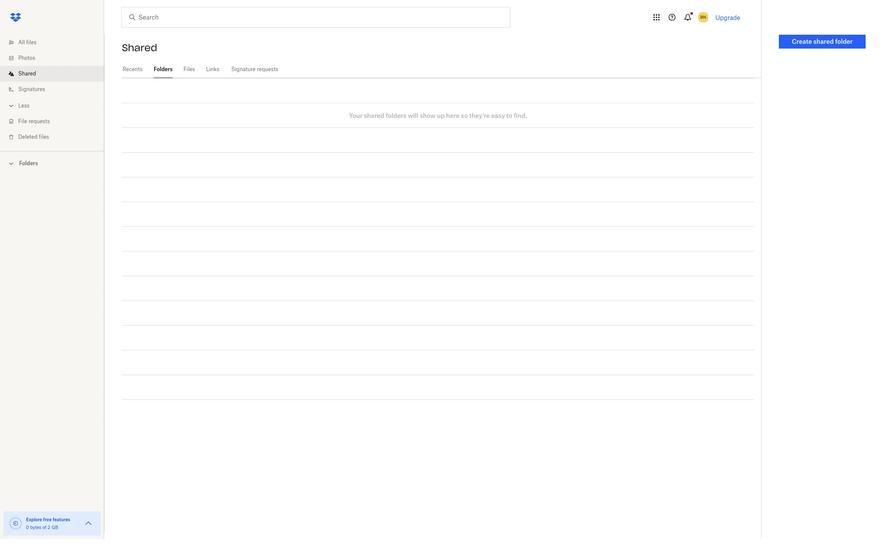 Task type: vqa. For each thing, say whether or not it's contained in the screenshot.
Launch from Dropbox's connect
no



Task type: locate. For each thing, give the bounding box(es) containing it.
Search text field
[[139, 13, 492, 22]]

folder
[[836, 38, 853, 45]]

explore
[[26, 518, 42, 523]]

0 vertical spatial requests
[[257, 66, 278, 73]]

links
[[206, 66, 219, 73]]

upgrade link
[[716, 14, 741, 21]]

requests inside signature requests link
[[257, 66, 278, 73]]

folders inside button
[[19, 160, 38, 167]]

1 vertical spatial folders
[[19, 160, 38, 167]]

bn button
[[697, 10, 711, 24]]

file requests
[[18, 118, 50, 125]]

signatures link
[[7, 82, 104, 97]]

shared up "recents" link
[[122, 42, 157, 54]]

1 horizontal spatial files
[[39, 134, 49, 140]]

1 horizontal spatial folders
[[154, 66, 173, 73]]

shared right the "your"
[[364, 112, 385, 119]]

shared
[[122, 42, 157, 54], [18, 70, 36, 77]]

tab list containing recents
[[122, 61, 762, 78]]

shared down photos
[[18, 70, 36, 77]]

folders button
[[0, 157, 104, 170]]

shared link
[[7, 66, 104, 82]]

create shared folder
[[793, 38, 853, 45]]

folders down deleted in the left of the page
[[19, 160, 38, 167]]

1 vertical spatial files
[[39, 134, 49, 140]]

files
[[26, 39, 37, 46], [39, 134, 49, 140]]

shared for your
[[364, 112, 385, 119]]

requests right signature
[[257, 66, 278, 73]]

folders
[[154, 66, 173, 73], [19, 160, 38, 167]]

tab list
[[122, 61, 762, 78]]

files right deleted in the left of the page
[[39, 134, 49, 140]]

to
[[507, 112, 513, 119]]

free
[[43, 518, 52, 523]]

files for deleted files
[[39, 134, 49, 140]]

all
[[18, 39, 25, 46]]

0 horizontal spatial folders
[[19, 160, 38, 167]]

so
[[461, 112, 468, 119]]

less
[[18, 102, 30, 109]]

upgrade
[[716, 14, 741, 21]]

1 vertical spatial shared
[[18, 70, 36, 77]]

links link
[[206, 61, 220, 77]]

shared left the folder
[[814, 38, 834, 45]]

0 vertical spatial files
[[26, 39, 37, 46]]

will
[[408, 112, 419, 119]]

1 horizontal spatial shared
[[814, 38, 834, 45]]

0 horizontal spatial shared
[[18, 70, 36, 77]]

files right all
[[26, 39, 37, 46]]

0 vertical spatial shared
[[814, 38, 834, 45]]

folders left files
[[154, 66, 173, 73]]

0 horizontal spatial files
[[26, 39, 37, 46]]

shared
[[814, 38, 834, 45], [364, 112, 385, 119]]

requests right file
[[29, 118, 50, 125]]

files for all files
[[26, 39, 37, 46]]

1 horizontal spatial shared
[[122, 42, 157, 54]]

up
[[437, 112, 445, 119]]

explore free features 0 bytes of 2 gb
[[26, 518, 70, 531]]

gb
[[52, 525, 58, 531]]

1 vertical spatial shared
[[364, 112, 385, 119]]

files
[[184, 66, 195, 73]]

of
[[42, 525, 46, 531]]

signature requests link
[[230, 61, 280, 77]]

requests
[[257, 66, 278, 73], [29, 118, 50, 125]]

1 horizontal spatial requests
[[257, 66, 278, 73]]

your
[[349, 112, 363, 119]]

dropbox image
[[7, 9, 24, 26]]

deleted
[[18, 134, 37, 140]]

requests inside file requests link
[[29, 118, 50, 125]]

1 vertical spatial requests
[[29, 118, 50, 125]]

shared inside button
[[814, 38, 834, 45]]

photos
[[18, 55, 35, 61]]

0 horizontal spatial requests
[[29, 118, 50, 125]]

0 horizontal spatial shared
[[364, 112, 385, 119]]

list
[[0, 30, 104, 151]]

files link
[[183, 61, 195, 77]]



Task type: describe. For each thing, give the bounding box(es) containing it.
shared inside list item
[[18, 70, 36, 77]]

0 vertical spatial folders
[[154, 66, 173, 73]]

quota usage element
[[9, 517, 23, 531]]

requests for file requests
[[29, 118, 50, 125]]

your shared folders will show up here so they're easy to find.
[[349, 112, 528, 119]]

signatures
[[18, 86, 45, 92]]

deleted files
[[18, 134, 49, 140]]

they're
[[470, 112, 490, 119]]

less image
[[7, 102, 16, 110]]

file requests link
[[7, 114, 104, 129]]

folders link
[[154, 61, 173, 77]]

folders
[[386, 112, 407, 119]]

features
[[53, 518, 70, 523]]

bn
[[701, 14, 707, 20]]

recents link
[[122, 61, 143, 77]]

find.
[[514, 112, 528, 119]]

deleted files link
[[7, 129, 104, 145]]

create shared folder button
[[779, 35, 866, 49]]

2
[[48, 525, 50, 531]]

create
[[793, 38, 813, 45]]

photos link
[[7, 50, 104, 66]]

shared list item
[[0, 66, 104, 82]]

signature requests
[[231, 66, 278, 73]]

all files link
[[7, 35, 104, 50]]

requests for signature requests
[[257, 66, 278, 73]]

0 vertical spatial shared
[[122, 42, 157, 54]]

signature
[[231, 66, 256, 73]]

shared for create
[[814, 38, 834, 45]]

file
[[18, 118, 27, 125]]

all files
[[18, 39, 37, 46]]

here
[[446, 112, 460, 119]]

bytes
[[30, 525, 41, 531]]

easy
[[492, 112, 505, 119]]

show
[[420, 112, 436, 119]]

list containing all files
[[0, 30, 104, 151]]

recents
[[123, 66, 143, 73]]

0
[[26, 525, 29, 531]]



